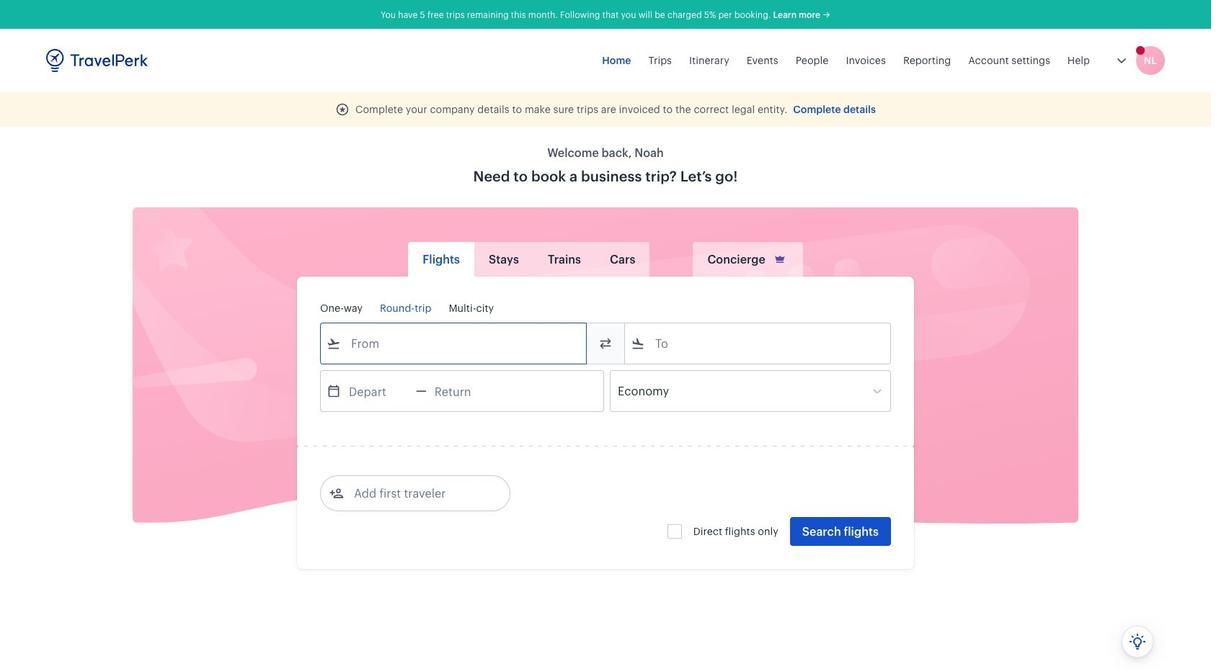 Task type: locate. For each thing, give the bounding box(es) containing it.
Add first traveler search field
[[344, 482, 494, 505]]

Depart text field
[[341, 371, 416, 412]]

Return text field
[[427, 371, 502, 412]]



Task type: describe. For each thing, give the bounding box(es) containing it.
From search field
[[341, 332, 567, 355]]

To search field
[[645, 332, 872, 355]]



